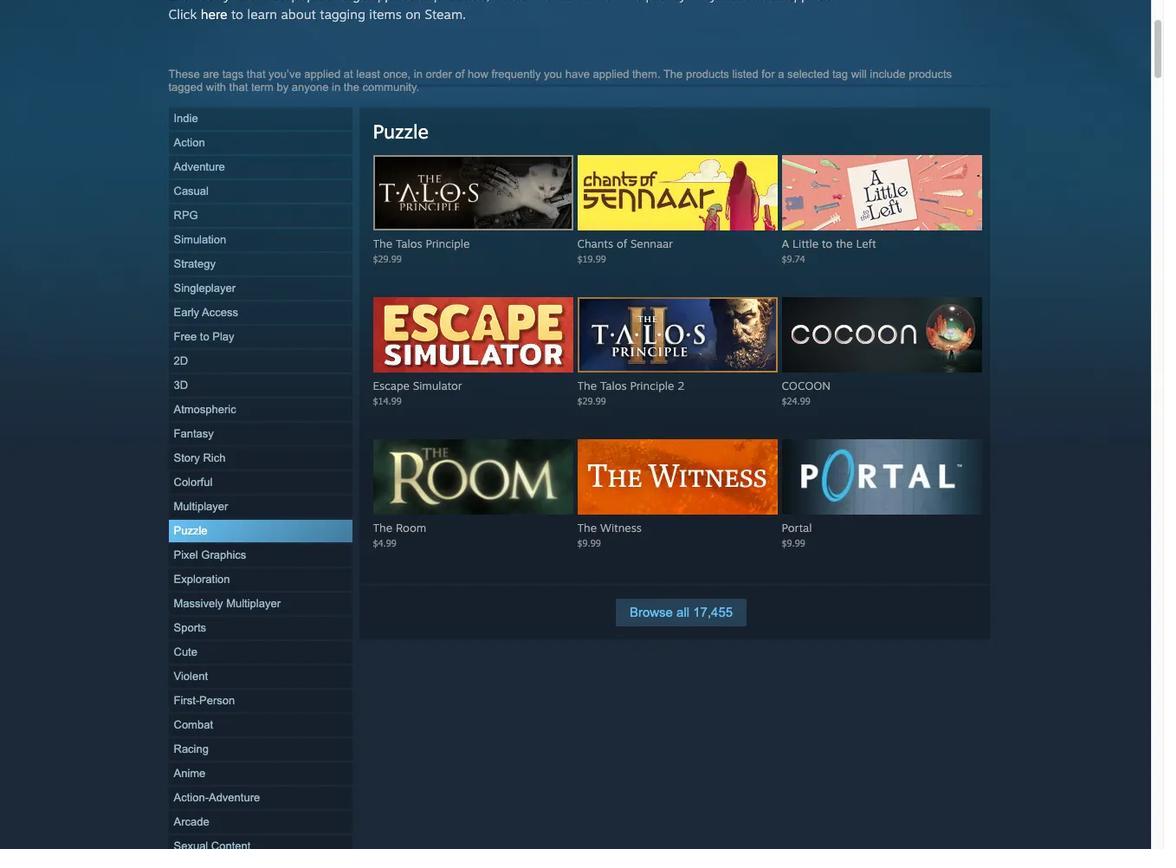 Task type: describe. For each thing, give the bounding box(es) containing it.
casual
[[174, 185, 209, 198]]

how
[[468, 68, 489, 81]]

browse
[[630, 605, 673, 620]]

person
[[199, 694, 235, 707]]

will
[[852, 68, 867, 81]]

term
[[251, 81, 274, 94]]

17,455
[[694, 605, 733, 620]]

talos for the talos principle
[[396, 237, 423, 250]]

sennaar
[[631, 237, 673, 250]]

tags
[[222, 68, 244, 81]]

cocoon $24.99
[[782, 379, 831, 407]]

about
[[281, 6, 316, 23]]

tagging
[[320, 6, 366, 23]]

indie
[[174, 112, 198, 125]]

massively
[[174, 597, 223, 610]]

the talos principle 2 $29.99
[[578, 379, 685, 407]]

all
[[677, 605, 690, 620]]

a little to the left $9.74
[[782, 237, 877, 264]]

these are tags that you've applied at least once, in order of how frequently you have applied them. the products listed for a selected tag will include products tagged with that term by anyone in the community.
[[169, 68, 953, 94]]

strategy
[[174, 257, 216, 270]]

escape
[[373, 379, 410, 393]]

2 vertical spatial to
[[200, 330, 209, 343]]

atmospheric
[[174, 403, 236, 416]]

tagged
[[169, 81, 203, 94]]

least
[[357, 68, 380, 81]]

at
[[344, 68, 353, 81]]

anyone
[[292, 81, 329, 94]]

free to play
[[174, 330, 235, 343]]

cocoon
[[782, 379, 831, 393]]

the witness $9.99
[[578, 521, 642, 549]]

$9.74
[[782, 253, 806, 264]]

$29.99 inside "the talos principle $29.99"
[[373, 253, 402, 264]]

pixel graphics
[[174, 549, 246, 562]]

a
[[782, 237, 790, 250]]

0 vertical spatial multiplayer
[[174, 500, 228, 513]]

simulation
[[174, 233, 226, 246]]

$14.99
[[373, 395, 402, 407]]

first-
[[174, 694, 199, 707]]

$9.99 inside the witness $9.99
[[578, 537, 601, 549]]

anime
[[174, 767, 206, 780]]

action
[[174, 136, 205, 149]]

listed
[[733, 68, 759, 81]]

selected
[[788, 68, 830, 81]]

these
[[169, 68, 200, 81]]

arcade
[[174, 816, 210, 829]]

access
[[202, 306, 238, 319]]

for
[[762, 68, 775, 81]]

combat
[[174, 719, 213, 732]]

1 vertical spatial puzzle
[[174, 524, 208, 537]]

$9.99 inside portal $9.99
[[782, 537, 806, 549]]

principle for the talos principle
[[426, 237, 470, 250]]

here link
[[201, 6, 228, 23]]

early
[[174, 306, 199, 319]]

1 vertical spatial multiplayer
[[226, 597, 281, 610]]

2 products from the left
[[909, 68, 953, 81]]

to for learn
[[231, 6, 244, 23]]

the for the room
[[373, 521, 393, 535]]

click here to learn about tagging items on steam.
[[169, 6, 466, 23]]

early access
[[174, 306, 238, 319]]

browse all 17,455 link
[[616, 599, 747, 627]]

1 applied from the left
[[305, 68, 341, 81]]

principle for the talos principle 2
[[631, 379, 675, 393]]

witness
[[601, 521, 642, 535]]

the room $4.99
[[373, 521, 427, 549]]

a
[[778, 68, 785, 81]]

that right with
[[229, 81, 248, 94]]

2d
[[174, 355, 188, 368]]

story
[[174, 452, 200, 465]]

the for the witness
[[578, 521, 597, 535]]

3d
[[174, 379, 188, 392]]

puzzle link
[[373, 120, 429, 143]]

learn
[[247, 6, 277, 23]]

1 horizontal spatial in
[[414, 68, 423, 81]]

$19.99
[[578, 253, 607, 264]]

first-person
[[174, 694, 235, 707]]

exploration
[[174, 573, 230, 586]]

graphics
[[201, 549, 246, 562]]



Task type: locate. For each thing, give the bounding box(es) containing it.
the inside "the talos principle $29.99"
[[373, 237, 393, 250]]

1 vertical spatial the
[[836, 237, 853, 250]]

free
[[174, 330, 197, 343]]

that right tags
[[247, 68, 266, 81]]

story rich
[[174, 452, 226, 465]]

products right include
[[909, 68, 953, 81]]

community.
[[363, 81, 420, 94]]

1 vertical spatial adventure
[[209, 791, 260, 804]]

escape simulator $14.99
[[373, 379, 462, 407]]

them.
[[633, 68, 661, 81]]

the inside the witness $9.99
[[578, 521, 597, 535]]

0 horizontal spatial to
[[200, 330, 209, 343]]

0 vertical spatial to
[[231, 6, 244, 23]]

$29.99 inside the talos principle 2 $29.99
[[578, 395, 607, 407]]

click
[[169, 6, 197, 23]]

steam.
[[425, 6, 466, 23]]

the
[[664, 68, 683, 81], [373, 237, 393, 250], [578, 379, 597, 393], [373, 521, 393, 535], [578, 521, 597, 535]]

chants
[[578, 237, 614, 250]]

adventure up casual
[[174, 160, 225, 173]]

0 vertical spatial the
[[344, 81, 360, 94]]

adventure up "arcade"
[[209, 791, 260, 804]]

products
[[686, 68, 730, 81], [909, 68, 953, 81]]

in left the order
[[414, 68, 423, 81]]

the left community.
[[344, 81, 360, 94]]

chants of sennaar $19.99
[[578, 237, 673, 264]]

pixel
[[174, 549, 198, 562]]

in left "at" in the top left of the page
[[332, 81, 341, 94]]

order
[[426, 68, 452, 81]]

rich
[[203, 452, 226, 465]]

multiplayer down colorful
[[174, 500, 228, 513]]

to right little
[[822, 237, 833, 250]]

of inside chants of sennaar $19.99
[[617, 237, 628, 250]]

0 vertical spatial $29.99
[[373, 253, 402, 264]]

2
[[678, 379, 685, 393]]

1 vertical spatial to
[[822, 237, 833, 250]]

$24.99
[[782, 395, 811, 407]]

0 horizontal spatial the
[[344, 81, 360, 94]]

colorful
[[174, 476, 213, 489]]

sports
[[174, 621, 206, 634]]

of left how
[[455, 68, 465, 81]]

you've
[[269, 68, 301, 81]]

multiplayer right massively
[[226, 597, 281, 610]]

to left play
[[200, 330, 209, 343]]

singleplayer
[[174, 282, 236, 295]]

1 horizontal spatial to
[[231, 6, 244, 23]]

$29.99
[[373, 253, 402, 264], [578, 395, 607, 407]]

in
[[414, 68, 423, 81], [332, 81, 341, 94]]

0 horizontal spatial in
[[332, 81, 341, 94]]

portal
[[782, 521, 813, 535]]

the inside these are tags that you've applied at least once, in order of how frequently you have applied them. the products listed for a selected tag will include products tagged with that term by anyone in the community.
[[664, 68, 683, 81]]

$4.99
[[373, 537, 397, 549]]

1 vertical spatial talos
[[601, 379, 627, 393]]

talos for the talos principle 2
[[601, 379, 627, 393]]

1 horizontal spatial principle
[[631, 379, 675, 393]]

the inside the talos principle 2 $29.99
[[578, 379, 597, 393]]

1 vertical spatial of
[[617, 237, 628, 250]]

browse all 17,455
[[630, 605, 733, 620]]

simulator
[[413, 379, 462, 393]]

fantasy
[[174, 427, 214, 440]]

of
[[455, 68, 465, 81], [617, 237, 628, 250]]

products left listed
[[686, 68, 730, 81]]

massively multiplayer
[[174, 597, 281, 610]]

1 $9.99 from the left
[[578, 537, 601, 549]]

frequently
[[492, 68, 541, 81]]

puzzle
[[373, 120, 429, 143], [174, 524, 208, 537]]

1 products from the left
[[686, 68, 730, 81]]

by
[[277, 81, 289, 94]]

2 horizontal spatial to
[[822, 237, 833, 250]]

the
[[344, 81, 360, 94], [836, 237, 853, 250]]

the for the talos principle 2
[[578, 379, 597, 393]]

room
[[396, 521, 427, 535]]

0 horizontal spatial $29.99
[[373, 253, 402, 264]]

0 vertical spatial of
[[455, 68, 465, 81]]

here
[[201, 6, 228, 23]]

0 vertical spatial principle
[[426, 237, 470, 250]]

1 vertical spatial $29.99
[[578, 395, 607, 407]]

talos
[[396, 237, 423, 250], [601, 379, 627, 393]]

with
[[206, 81, 226, 94]]

1 horizontal spatial $29.99
[[578, 395, 607, 407]]

0 vertical spatial adventure
[[174, 160, 225, 173]]

applied right have
[[593, 68, 630, 81]]

1 horizontal spatial puzzle
[[373, 120, 429, 143]]

on
[[406, 6, 421, 23]]

little
[[793, 237, 819, 250]]

once,
[[383, 68, 411, 81]]

tag
[[833, 68, 849, 81]]

violent
[[174, 670, 208, 683]]

left
[[857, 237, 877, 250]]

to for the
[[822, 237, 833, 250]]

that
[[247, 68, 266, 81], [229, 81, 248, 94]]

1 horizontal spatial products
[[909, 68, 953, 81]]

1 horizontal spatial applied
[[593, 68, 630, 81]]

talos inside the talos principle 2 $29.99
[[601, 379, 627, 393]]

$9.99 down witness at bottom right
[[578, 537, 601, 549]]

applied
[[305, 68, 341, 81], [593, 68, 630, 81]]

0 horizontal spatial $9.99
[[578, 537, 601, 549]]

0 vertical spatial talos
[[396, 237, 423, 250]]

applied left "at" in the top left of the page
[[305, 68, 341, 81]]

0 horizontal spatial principle
[[426, 237, 470, 250]]

play
[[213, 330, 235, 343]]

the inside the room $4.99
[[373, 521, 393, 535]]

$9.99 down portal
[[782, 537, 806, 549]]

of inside these are tags that you've applied at least once, in order of how frequently you have applied them. the products listed for a selected tag will include products tagged with that term by anyone in the community.
[[455, 68, 465, 81]]

0 horizontal spatial talos
[[396, 237, 423, 250]]

portal $9.99
[[782, 521, 813, 549]]

0 horizontal spatial applied
[[305, 68, 341, 81]]

the for the talos principle
[[373, 237, 393, 250]]

talos inside "the talos principle $29.99"
[[396, 237, 423, 250]]

1 vertical spatial principle
[[631, 379, 675, 393]]

multiplayer
[[174, 500, 228, 513], [226, 597, 281, 610]]

the inside these are tags that you've applied at least once, in order of how frequently you have applied them. the products listed for a selected tag will include products tagged with that term by anyone in the community.
[[344, 81, 360, 94]]

1 horizontal spatial talos
[[601, 379, 627, 393]]

items
[[370, 6, 402, 23]]

puzzle down community.
[[373, 120, 429, 143]]

to
[[231, 6, 244, 23], [822, 237, 833, 250], [200, 330, 209, 343]]

1 horizontal spatial $9.99
[[782, 537, 806, 549]]

action-
[[174, 791, 209, 804]]

action-adventure
[[174, 791, 260, 804]]

$9.99
[[578, 537, 601, 549], [782, 537, 806, 549]]

1 horizontal spatial the
[[836, 237, 853, 250]]

0 horizontal spatial puzzle
[[174, 524, 208, 537]]

1 horizontal spatial of
[[617, 237, 628, 250]]

the left the left
[[836, 237, 853, 250]]

2 applied from the left
[[593, 68, 630, 81]]

2 $9.99 from the left
[[782, 537, 806, 549]]

the inside a little to the left $9.74
[[836, 237, 853, 250]]

have
[[566, 68, 590, 81]]

principle inside "the talos principle $29.99"
[[426, 237, 470, 250]]

racing
[[174, 743, 209, 756]]

are
[[203, 68, 219, 81]]

0 horizontal spatial products
[[686, 68, 730, 81]]

to inside a little to the left $9.74
[[822, 237, 833, 250]]

to right here
[[231, 6, 244, 23]]

rpg
[[174, 209, 198, 222]]

puzzle up pixel
[[174, 524, 208, 537]]

you
[[544, 68, 563, 81]]

of right chants
[[617, 237, 628, 250]]

the talos principle $29.99
[[373, 237, 470, 264]]

0 vertical spatial puzzle
[[373, 120, 429, 143]]

principle inside the talos principle 2 $29.99
[[631, 379, 675, 393]]

cute
[[174, 646, 198, 659]]

0 horizontal spatial of
[[455, 68, 465, 81]]



Task type: vqa. For each thing, say whether or not it's contained in the screenshot.
the left to
yes



